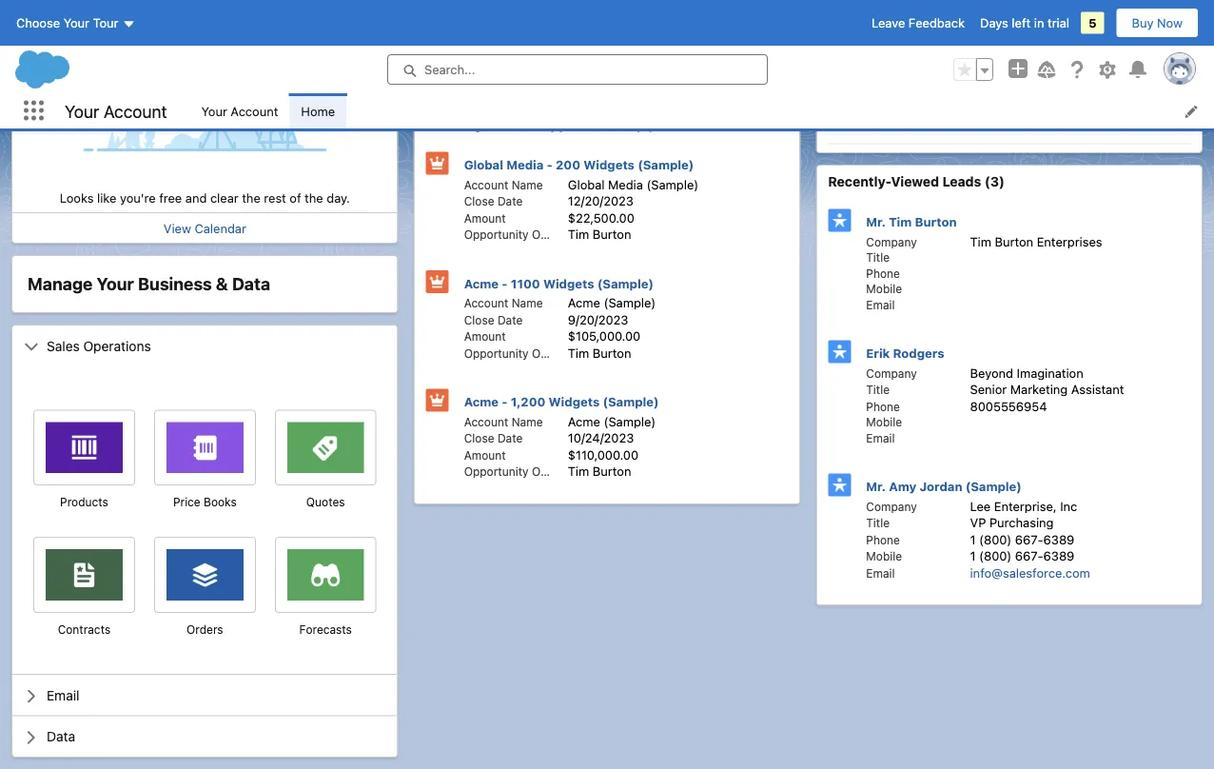 Task type: locate. For each thing, give the bounding box(es) containing it.
data right text default icon
[[47, 729, 75, 744]]

0 horizontal spatial viewed
[[489, 117, 537, 132]]

- left 1100
[[502, 276, 508, 290]]

acme (sample)
[[568, 296, 656, 310], [568, 414, 656, 428]]

1 vertical spatial date
[[498, 313, 523, 326]]

price books button
[[154, 493, 256, 510]]

standard pricebook2 image
[[185, 422, 225, 468]]

0 vertical spatial name
[[512, 178, 543, 191]]

0 vertical spatial data
[[232, 274, 270, 294]]

the right of
[[305, 190, 323, 205]]

2 vertical spatial widgets
[[549, 395, 600, 409]]

contracts button
[[33, 621, 135, 638]]

0 vertical spatial 1 (800) 667-6389
[[970, 532, 1075, 546]]

acme
[[464, 276, 499, 290], [568, 296, 601, 310], [464, 395, 499, 409], [568, 414, 601, 428]]

phone
[[867, 267, 900, 280], [867, 400, 900, 413], [867, 533, 900, 546]]

0 horizontal spatial the
[[242, 190, 261, 205]]

info@salesforce.com link down purchasing
[[970, 565, 1091, 580]]

opportunity for -
[[464, 228, 529, 241]]

senior marketing assistant
[[970, 382, 1125, 396]]

3 mobile from the top
[[867, 550, 903, 563]]

text default image for email
[[24, 689, 39, 704]]

0 vertical spatial media
[[507, 158, 544, 172]]

close date up 1100
[[464, 195, 523, 208]]

0 vertical spatial opportunity owner tim burton
[[464, 227, 632, 241]]

1 for mobile
[[970, 549, 976, 563]]

global media - 200 widgets (sample)
[[464, 158, 694, 172]]

$105,000.00 up opportunities
[[540, 44, 613, 58]]

1 vertical spatial mr.
[[867, 479, 886, 494]]

3 opportunity from the top
[[464, 465, 529, 478]]

6389 down inc
[[1044, 532, 1075, 546]]

2 amount from the top
[[464, 330, 506, 343]]

$110,000.00
[[568, 447, 639, 462]]

tim down leads
[[970, 234, 992, 248]]

opportunity owner tim burton down $110,000.00
[[464, 464, 632, 478]]

date down global media - 200 widgets (sample)
[[498, 195, 523, 208]]

1 vertical spatial owner
[[532, 346, 567, 360]]

2 account name from the top
[[464, 297, 543, 310]]

company down amy
[[867, 500, 917, 513]]

title down erik
[[867, 383, 890, 396]]

acme left 1,200
[[464, 395, 499, 409]]

0 horizontal spatial media
[[507, 158, 544, 172]]

enterprises
[[1037, 234, 1103, 248]]

(3) right opportunities
[[635, 117, 655, 132]]

3 title from the top
[[867, 516, 890, 530]]

1 opportunity owner tim burton from the top
[[464, 227, 632, 241]]

200
[[556, 158, 581, 172]]

acme (sample) up "9/20/2023"
[[568, 296, 656, 310]]

lead source:
[[842, 115, 917, 129]]

manage
[[28, 274, 93, 294]]

acme up "9/20/2023"
[[568, 296, 601, 310]]

1 vertical spatial -
[[502, 276, 508, 290]]

6389 down days left in trial
[[1016, 72, 1047, 87]]

2 vertical spatial mobile
[[867, 550, 903, 563]]

company down mr. tim burton
[[867, 235, 917, 248]]

1 for phone
[[970, 532, 976, 546]]

1100
[[511, 276, 540, 290]]

text default image up text default icon
[[24, 689, 39, 704]]

2 company from the top
[[867, 366, 917, 380]]

1 vertical spatial 1
[[970, 532, 976, 546]]

opportunity up 1100
[[464, 228, 529, 241]]

0 vertical spatial 1
[[942, 72, 948, 87]]

account name
[[464, 178, 543, 191], [464, 297, 543, 310], [464, 415, 543, 428]]

name down global media - 200 widgets (sample)
[[512, 178, 543, 191]]

acme (sample) for 10/24/2023
[[568, 414, 656, 428]]

company down erik
[[867, 366, 917, 380]]

email up erik
[[867, 298, 895, 311]]

mobile down amy
[[867, 550, 903, 563]]

- left 200
[[547, 158, 553, 172]]

2 vertical spatial owner
[[532, 465, 567, 478]]

senior
[[970, 382, 1007, 396]]

purchasing
[[990, 515, 1054, 530]]

6389 down purchasing
[[1044, 549, 1075, 563]]

1 vertical spatial widgets
[[543, 276, 595, 290]]

1 1 (800) 667-6389 from the top
[[970, 532, 1075, 546]]

orders
[[187, 623, 223, 636]]

0 vertical spatial widgets
[[584, 158, 635, 172]]

1
[[942, 72, 948, 87], [970, 532, 976, 546], [970, 549, 976, 563]]

1 horizontal spatial viewed
[[891, 174, 940, 189]]

standard quote image
[[305, 422, 346, 468]]

1 acme (sample) from the top
[[568, 296, 656, 310]]

days
[[981, 16, 1009, 30]]

1 owner from the top
[[532, 228, 567, 241]]

2 owner from the top
[[532, 346, 567, 360]]

1 horizontal spatial recently-
[[828, 174, 891, 189]]

3 opportunity owner tim burton from the top
[[464, 464, 632, 478]]

1 close date from the top
[[464, 195, 523, 208]]

mobile
[[867, 282, 903, 296], [867, 415, 903, 429], [867, 550, 903, 563]]

2 vertical spatial name
[[512, 415, 543, 428]]

1 vertical spatial 1 (800) 667-6389
[[970, 549, 1075, 563]]

(3) right leads
[[985, 174, 1005, 189]]

global
[[464, 158, 504, 172], [568, 177, 605, 191]]

acme (sample) up 10/24/2023
[[568, 414, 656, 428]]

widgets up global media (sample)
[[584, 158, 635, 172]]

recently-
[[426, 117, 489, 132], [828, 174, 891, 189]]

0 vertical spatial opportunity
[[464, 228, 529, 241]]

0 vertical spatial acme (sample)
[[568, 296, 656, 310]]

info@salesforce.com 1 (800) 667-6389 universal technologies
[[942, 58, 1075, 101]]

mr. down recently-viewed leads (3) on the right top of page
[[867, 215, 886, 229]]

3 close date from the top
[[464, 432, 523, 445]]

0 vertical spatial global
[[464, 158, 504, 172]]

$105,000.00 for amount
[[568, 329, 641, 343]]

3 company from the top
[[867, 500, 917, 513]]

standard order image
[[185, 549, 225, 596]]

1 horizontal spatial (3)
[[985, 174, 1005, 189]]

3 amount from the top
[[464, 448, 506, 462]]

1 vertical spatial opportunity owner tim burton
[[464, 346, 632, 360]]

sales operations
[[47, 338, 151, 354]]

2 vertical spatial opportunity
[[464, 465, 529, 478]]

1 horizontal spatial the
[[305, 190, 323, 205]]

opportunity
[[464, 228, 529, 241], [464, 346, 529, 360], [464, 465, 529, 478]]

and
[[185, 190, 207, 205]]

close for acme - 1100 widgets (sample)
[[464, 313, 495, 326]]

2 mobile from the top
[[867, 415, 903, 429]]

(3) for recently-viewed opportunities (3)
[[635, 117, 655, 132]]

0 vertical spatial 6389
[[1016, 72, 1047, 87]]

recently- down the search...
[[426, 117, 489, 132]]

close date for acme - 1,200 widgets (sample)
[[464, 432, 523, 445]]

2 vertical spatial date
[[498, 432, 523, 445]]

account name for 1100
[[464, 297, 543, 310]]

account name down recently-viewed opportunities (3) at the top
[[464, 178, 543, 191]]

0 vertical spatial account name
[[464, 178, 543, 191]]

view
[[164, 221, 191, 235]]

1 text default image from the top
[[24, 339, 39, 354]]

1 company from the top
[[867, 235, 917, 248]]

1 vertical spatial 6389
[[1044, 532, 1075, 546]]

name
[[512, 178, 543, 191], [512, 297, 543, 310], [512, 415, 543, 428]]

2 title from the top
[[867, 383, 890, 396]]

2 acme (sample) from the top
[[568, 414, 656, 428]]

1 vertical spatial title
[[867, 383, 890, 396]]

1 vertical spatial viewed
[[891, 174, 940, 189]]

1 vertical spatial company
[[867, 366, 917, 380]]

like
[[97, 190, 117, 205]]

0 vertical spatial close date
[[464, 195, 523, 208]]

1 vertical spatial account name
[[464, 297, 543, 310]]

inc
[[1061, 499, 1078, 513]]

close date down 1100
[[464, 313, 523, 326]]

account name down 1,200
[[464, 415, 543, 428]]

account for acme - 1,200 widgets (sample)
[[464, 415, 509, 428]]

owner up acme - 1,200 widgets (sample)
[[532, 346, 567, 360]]

burton for acme - 1100 widgets (sample)
[[593, 346, 632, 360]]

info@salesforce.com inside info@salesforce.com 1 (800) 667-6389 universal technologies
[[942, 58, 1063, 72]]

burton for global media - 200 widgets (sample)
[[593, 227, 632, 241]]

date down 1100
[[498, 313, 523, 326]]

1 (800) 667-6389
[[970, 532, 1075, 546], [970, 549, 1075, 563]]

your account down events
[[65, 101, 167, 121]]

opportunity down 1,200
[[464, 465, 529, 478]]

account down acme - 1,200 widgets (sample)
[[464, 415, 509, 428]]

email up amy
[[867, 431, 895, 445]]

2 vertical spatial 667-
[[1016, 549, 1044, 563]]

close
[[439, 58, 472, 72], [464, 195, 495, 208], [464, 313, 495, 326], [464, 432, 495, 445]]

account down recently-viewed opportunities (3) at the top
[[464, 178, 509, 191]]

1 horizontal spatial data
[[232, 274, 270, 294]]

text default image
[[24, 730, 39, 745]]

1 vertical spatial (3)
[[985, 174, 1005, 189]]

0 vertical spatial date
[[498, 195, 523, 208]]

0 vertical spatial company
[[867, 235, 917, 248]]

0 vertical spatial mobile
[[867, 282, 903, 296]]

3 owner from the top
[[532, 465, 567, 478]]

owner for $110,000.00
[[532, 465, 567, 478]]

account for global media - 200 widgets (sample)
[[464, 178, 509, 191]]

2 vertical spatial 6389
[[1044, 549, 1075, 563]]

0 horizontal spatial recently-
[[426, 117, 489, 132]]

email inside mobile email
[[867, 431, 895, 445]]

1 vertical spatial global
[[568, 177, 605, 191]]

media down recently-viewed opportunities (3) at the top
[[507, 158, 544, 172]]

1 name from the top
[[512, 178, 543, 191]]

3 account name from the top
[[464, 415, 543, 428]]

0 vertical spatial text default image
[[24, 339, 39, 354]]

global down recently-viewed opportunities (3) at the top
[[464, 158, 504, 172]]

tim down $22,500.00
[[568, 227, 589, 241]]

1 horizontal spatial global
[[568, 177, 605, 191]]

2 the from the left
[[305, 190, 323, 205]]

0 vertical spatial (800)
[[952, 72, 984, 87]]

2 vertical spatial 1
[[970, 549, 976, 563]]

viewed
[[489, 117, 537, 132], [891, 174, 940, 189]]

1 vertical spatial phone
[[867, 400, 900, 413]]

media
[[507, 158, 544, 172], [608, 177, 643, 191]]

text default image left sales on the top
[[24, 339, 39, 354]]

standard forecasting3 image
[[305, 549, 346, 596]]

marketing
[[1011, 382, 1068, 396]]

company for tim
[[867, 235, 917, 248]]

today's events
[[24, 26, 123, 41]]

date for -
[[498, 195, 523, 208]]

(sample)
[[931, 35, 998, 53], [638, 158, 694, 172], [647, 177, 699, 191], [598, 276, 654, 290], [604, 296, 656, 310], [603, 395, 659, 409], [604, 414, 656, 428], [966, 479, 1022, 494]]

contracts
[[58, 623, 111, 636]]

$105,000.00 down "9/20/2023"
[[568, 329, 641, 343]]

name for 1100
[[512, 297, 543, 310]]

2 vertical spatial opportunity owner tim burton
[[464, 464, 632, 478]]

(800) for mobile
[[980, 549, 1012, 563]]

tim down "9/20/2023"
[[568, 346, 589, 360]]

1 phone from the top
[[867, 267, 900, 280]]

0 vertical spatial $105,000.00
[[540, 44, 613, 58]]

tim down $110,000.00
[[568, 464, 589, 478]]

email down contracts at the bottom left of page
[[47, 687, 79, 703]]

mr. tim burton
[[867, 215, 957, 229]]

operations
[[83, 338, 151, 354]]

2 vertical spatial -
[[502, 395, 508, 409]]

lee
[[970, 499, 991, 513]]

close date
[[464, 195, 523, 208], [464, 313, 523, 326], [464, 432, 523, 445]]

1 vertical spatial $105,000.00
[[568, 329, 641, 343]]

recently- for recently-viewed leads (3)
[[828, 174, 891, 189]]

1 vertical spatial mobile
[[867, 415, 903, 429]]

1 vertical spatial (800)
[[980, 532, 1012, 546]]

(3)
[[635, 117, 655, 132], [985, 174, 1005, 189]]

2 vertical spatial title
[[867, 516, 890, 530]]

2 vertical spatial account name
[[464, 415, 543, 428]]

0 horizontal spatial (3)
[[635, 117, 655, 132]]

account name for 1,200
[[464, 415, 543, 428]]

info@salesforce.com down purchasing
[[970, 565, 1091, 580]]

0 vertical spatial owner
[[532, 228, 567, 241]]

6389 for mobile
[[1044, 549, 1075, 563]]

1 mr. from the top
[[867, 215, 886, 229]]

opportunity for 1100
[[464, 346, 529, 360]]

info@salesforce.com link down days
[[942, 58, 1063, 72]]

close for global media - 200 widgets (sample)
[[464, 195, 495, 208]]

viewed up mr. tim burton
[[891, 174, 940, 189]]

0 vertical spatial viewed
[[489, 117, 537, 132]]

day.
[[327, 190, 350, 205]]

2 vertical spatial (800)
[[980, 549, 1012, 563]]

1 vertical spatial opportunity
[[464, 346, 529, 360]]

burton down $110,000.00
[[593, 464, 632, 478]]

info@salesforce.com down days
[[942, 58, 1063, 72]]

1 vertical spatial acme (sample)
[[568, 414, 656, 428]]

info@salesforce.com link
[[942, 58, 1063, 72], [970, 565, 1091, 580]]

sales
[[47, 338, 80, 354]]

your account left home
[[201, 104, 278, 118]]

phone up mobile email
[[867, 400, 900, 413]]

2 vertical spatial company
[[867, 500, 917, 513]]

recently- down lead
[[828, 174, 891, 189]]

3 date from the top
[[498, 432, 523, 445]]

left
[[1012, 16, 1031, 30]]

you're
[[120, 190, 156, 205]]

0 vertical spatial (3)
[[635, 117, 655, 132]]

6389 for phone
[[1044, 532, 1075, 546]]

2 mr. from the top
[[867, 479, 886, 494]]

1 account name from the top
[[464, 178, 543, 191]]

account name down 1100
[[464, 297, 543, 310]]

(800)
[[952, 72, 984, 87], [980, 532, 1012, 546], [980, 549, 1012, 563]]

opportunity owner tim burton up acme - 1,200 widgets (sample)
[[464, 346, 632, 360]]

burton down "9/20/2023"
[[593, 346, 632, 360]]

0 horizontal spatial data
[[47, 729, 75, 744]]

1 (800) 667-6389 for phone
[[970, 532, 1075, 546]]

data right &
[[232, 274, 270, 294]]

1 vertical spatial data
[[47, 729, 75, 744]]

1 title from the top
[[867, 251, 890, 264]]

mobile up erik
[[867, 282, 903, 296]]

group
[[954, 58, 994, 81]]

owner for $105,000.00
[[532, 346, 567, 360]]

recently-viewed leads (3)
[[828, 174, 1005, 189]]

list containing your account
[[190, 93, 1215, 129]]

2 name from the top
[[512, 297, 543, 310]]

calendar
[[195, 221, 246, 235]]

opportunity up 1,200
[[464, 346, 529, 360]]

text default image inside email dropdown button
[[24, 689, 39, 704]]

opportunity owner tim burton up acme - 1100 widgets (sample)
[[464, 227, 632, 241]]

viewed down date:
[[489, 117, 537, 132]]

0 horizontal spatial global
[[464, 158, 504, 172]]

close date down 1,200
[[464, 432, 523, 445]]

0 vertical spatial mr.
[[867, 215, 886, 229]]

0 vertical spatial -
[[547, 158, 553, 172]]

2 vertical spatial amount
[[464, 448, 506, 462]]

andy
[[842, 35, 880, 53]]

account down acme - 1100 widgets (sample)
[[464, 297, 509, 310]]

- for 1,200
[[502, 395, 508, 409]]

2 close date from the top
[[464, 313, 523, 326]]

looks
[[60, 190, 94, 205]]

phone down amy
[[867, 533, 900, 546]]

beyond imagination
[[970, 366, 1084, 380]]

0 vertical spatial title
[[867, 251, 890, 264]]

1 vertical spatial media
[[608, 177, 643, 191]]

(800) inside info@salesforce.com 1 (800) 667-6389 universal technologies
[[952, 72, 984, 87]]

2 1 (800) 667-6389 from the top
[[970, 549, 1075, 563]]

date for 1100
[[498, 313, 523, 326]]

opportunity owner tim burton
[[464, 227, 632, 241], [464, 346, 632, 360], [464, 464, 632, 478]]

phone down mr. tim burton
[[867, 267, 900, 280]]

acme - 1,200 widgets (sample)
[[464, 395, 659, 409]]

owner down acme - 1,200 widgets (sample)
[[532, 465, 567, 478]]

widgets right 1100
[[543, 276, 595, 290]]

2 vertical spatial phone
[[867, 533, 900, 546]]

2 text default image from the top
[[24, 689, 39, 704]]

tim for acme - 1100 widgets (sample)
[[568, 346, 589, 360]]

2 date from the top
[[498, 313, 523, 326]]

title for erik
[[867, 383, 890, 396]]

0 vertical spatial amount
[[464, 211, 506, 225]]

0 vertical spatial recently-
[[426, 117, 489, 132]]

owner up acme - 1100 widgets (sample)
[[532, 228, 567, 241]]

name down 1100
[[512, 297, 543, 310]]

media up '12/20/2023'
[[608, 177, 643, 191]]

trial
[[1048, 16, 1070, 30]]

close date for global media - 200 widgets (sample)
[[464, 195, 523, 208]]

rodgers
[[893, 346, 945, 360]]

2 opportunity from the top
[[464, 346, 529, 360]]

2 opportunity owner tim burton from the top
[[464, 346, 632, 360]]

text default image
[[24, 339, 39, 354], [24, 689, 39, 704]]

mobile for mobile
[[867, 550, 903, 563]]

the left rest
[[242, 190, 261, 205]]

0 vertical spatial info@salesforce.com
[[942, 58, 1063, 72]]

company for rodgers
[[867, 366, 917, 380]]

quotes button
[[275, 493, 377, 510]]

text default image for sales operations
[[24, 339, 39, 354]]

1 opportunity from the top
[[464, 228, 529, 241]]

global down global media - 200 widgets (sample)
[[568, 177, 605, 191]]

text default image inside sales operations dropdown button
[[24, 339, 39, 354]]

burton down $22,500.00
[[593, 227, 632, 241]]

0 vertical spatial 667-
[[988, 72, 1016, 87]]

title down amy
[[867, 516, 890, 530]]

mr. left amy
[[867, 479, 886, 494]]

1 horizontal spatial your account
[[201, 104, 278, 118]]

title down mr. tim burton
[[867, 251, 890, 264]]

opportunity for 1,200
[[464, 465, 529, 478]]

date down 1,200
[[498, 432, 523, 445]]

6389 inside info@salesforce.com 1 (800) 667-6389 universal technologies
[[1016, 72, 1047, 87]]

1 vertical spatial text default image
[[24, 689, 39, 704]]

&
[[216, 274, 228, 294]]

3 name from the top
[[512, 415, 543, 428]]

(800) for phone
[[980, 532, 1012, 546]]

mobile up amy
[[867, 415, 903, 429]]

list
[[190, 93, 1215, 129]]

1 vertical spatial 667-
[[1016, 532, 1044, 546]]

data
[[232, 274, 270, 294], [47, 729, 75, 744]]

amount for acme - 1,200 widgets (sample)
[[464, 448, 506, 462]]

price
[[173, 495, 201, 509]]

days left in trial
[[981, 16, 1070, 30]]

$105,000.00
[[540, 44, 613, 58], [568, 329, 641, 343]]

opportunity owner tim burton for $110,000.00
[[464, 464, 632, 478]]

1 vertical spatial close date
[[464, 313, 523, 326]]

buy now
[[1132, 16, 1183, 30]]

quotes
[[306, 495, 345, 509]]

3 phone from the top
[[867, 533, 900, 546]]

8005556954
[[970, 399, 1048, 413]]

10/24/2023
[[568, 431, 634, 445]]

widgets up 10/24/2023
[[549, 395, 600, 409]]

name down 1,200
[[512, 415, 543, 428]]

1 vertical spatial amount
[[464, 330, 506, 343]]

- left 1,200
[[502, 395, 508, 409]]

1 date from the top
[[498, 195, 523, 208]]

2 vertical spatial close date
[[464, 432, 523, 445]]

1 vertical spatial info@salesforce.com
[[970, 565, 1091, 580]]

2 phone from the top
[[867, 400, 900, 413]]

1 horizontal spatial media
[[608, 177, 643, 191]]

1 vertical spatial recently-
[[828, 174, 891, 189]]

1 amount from the top
[[464, 211, 506, 225]]

1 vertical spatial name
[[512, 297, 543, 310]]

0 vertical spatial phone
[[867, 267, 900, 280]]



Task type: vqa. For each thing, say whether or not it's contained in the screenshot.


Task type: describe. For each thing, give the bounding box(es) containing it.
amount:
[[439, 44, 488, 58]]

feedback
[[909, 16, 965, 30]]

beyond
[[970, 366, 1014, 380]]

close date for acme - 1100 widgets (sample)
[[464, 313, 523, 326]]

9/20/2023
[[568, 312, 629, 326]]

enterprise,
[[995, 499, 1057, 513]]

667- inside info@salesforce.com 1 (800) 667-6389 universal technologies
[[988, 72, 1016, 87]]

home link
[[290, 93, 347, 129]]

recently-viewed opportunities (3)
[[426, 117, 655, 132]]

email button
[[12, 675, 398, 715]]

amount for acme - 1100 widgets (sample)
[[464, 330, 506, 343]]

free
[[159, 190, 182, 205]]

source:
[[873, 115, 917, 129]]

name for -
[[512, 178, 543, 191]]

acme (sample) for 9/20/2023
[[568, 296, 656, 310]]

erik rodgers
[[867, 346, 945, 360]]

title inside title phone mobile email
[[867, 251, 890, 264]]

1 the from the left
[[242, 190, 261, 205]]

buy
[[1132, 16, 1154, 30]]

events
[[78, 26, 123, 41]]

widgets for 1100
[[543, 276, 595, 290]]

opportunity owner tim burton for $105,000.00
[[464, 346, 632, 360]]

account left home
[[231, 104, 278, 118]]

business
[[138, 274, 212, 294]]

burton left enterprises on the right
[[995, 234, 1034, 248]]

info@salesforce.com for info@salesforce.com
[[970, 565, 1091, 580]]

data button
[[12, 716, 398, 757]]

1 mobile from the top
[[867, 282, 903, 296]]

mr. for mr. tim burton
[[867, 215, 886, 229]]

universal
[[942, 87, 996, 101]]

close date:
[[439, 58, 506, 72]]

assistant
[[1072, 382, 1125, 396]]

manage your business & data
[[28, 274, 270, 294]]

forecasts button
[[275, 621, 377, 638]]

phone for mr.
[[867, 533, 900, 546]]

close for acme - 1,200 widgets (sample)
[[464, 432, 495, 445]]

email down amy
[[867, 566, 895, 580]]

amy
[[889, 479, 917, 494]]

1 vertical spatial info@salesforce.com link
[[970, 565, 1091, 580]]

account name for -
[[464, 178, 543, 191]]

books
[[204, 495, 237, 509]]

tim down recently-viewed leads (3) on the right top of page
[[889, 215, 912, 229]]

burton down recently-viewed leads (3) on the right top of page
[[915, 215, 957, 229]]

erik
[[867, 346, 890, 360]]

choose your tour
[[16, 16, 119, 30]]

amount for global media - 200 widgets (sample)
[[464, 211, 506, 225]]

12/20/2023
[[568, 194, 634, 208]]

$22,500.00
[[568, 210, 635, 225]]

looks like you're free and clear the rest of the day.
[[60, 190, 350, 205]]

$105,000.00 for amount:
[[540, 44, 613, 58]]

0 horizontal spatial your account
[[65, 101, 167, 121]]

global for global media - 200 widgets (sample)
[[464, 158, 504, 172]]

recently- for recently-viewed opportunities (3)
[[426, 117, 489, 132]]

acme - 1100 widgets (sample)
[[464, 276, 654, 290]]

in
[[1035, 16, 1045, 30]]

owner for $22,500.00
[[532, 228, 567, 241]]

title for mr.
[[867, 516, 890, 530]]

opportunity owner tim burton for $22,500.00
[[464, 227, 632, 241]]

email inside title phone mobile email
[[867, 298, 895, 311]]

price books
[[173, 495, 237, 509]]

smith
[[884, 35, 927, 53]]

phone for erik
[[867, 400, 900, 413]]

mobile for mobile email
[[867, 415, 903, 429]]

advertisement
[[942, 115, 1026, 129]]

account for acme - 1100 widgets (sample)
[[464, 297, 509, 310]]

lee enterprise, inc
[[970, 499, 1078, 513]]

rest
[[264, 190, 286, 205]]

viewed for leads
[[891, 174, 940, 189]]

0 vertical spatial info@salesforce.com link
[[942, 58, 1063, 72]]

1 (800) 667-6389 for mobile
[[970, 549, 1075, 563]]

phone inside title phone mobile email
[[867, 267, 900, 280]]

view calendar link
[[164, 221, 246, 235]]

data inside dropdown button
[[47, 729, 75, 744]]

tim burton enterprises
[[970, 234, 1103, 248]]

leads
[[943, 174, 982, 189]]

mr. amy jordan (sample)
[[867, 479, 1022, 494]]

standard product2 image
[[64, 422, 105, 468]]

acme up 10/24/2023
[[568, 414, 601, 428]]

leave
[[872, 16, 906, 30]]

global for global media (sample)
[[568, 177, 605, 191]]

667- for mobile
[[1016, 549, 1044, 563]]

name for 1,200
[[512, 415, 543, 428]]

products
[[60, 495, 108, 509]]

(3) for recently-viewed leads (3)
[[985, 174, 1005, 189]]

sales operations button
[[12, 326, 398, 366]]

search...
[[425, 62, 475, 77]]

email inside dropdown button
[[47, 687, 79, 703]]

standard contract image
[[64, 549, 105, 596]]

technologies
[[999, 87, 1075, 101]]

leave feedback
[[872, 16, 965, 30]]

choose your tour button
[[15, 8, 137, 38]]

your account inside your account link
[[201, 104, 278, 118]]

company for amy
[[867, 500, 917, 513]]

1,200
[[511, 395, 546, 409]]

tour
[[93, 16, 119, 30]]

mr. for mr. amy jordan (sample)
[[867, 479, 886, 494]]

- for 1100
[[502, 276, 508, 290]]

tim for global media - 200 widgets (sample)
[[568, 227, 589, 241]]

account down events
[[104, 101, 167, 121]]

burton for acme - 1,200 widgets (sample)
[[593, 464, 632, 478]]

5
[[1089, 16, 1097, 30]]

media for -
[[507, 158, 544, 172]]

vp
[[970, 515, 987, 530]]

opportunities
[[541, 117, 632, 132]]

tim for acme - 1,200 widgets (sample)
[[568, 464, 589, 478]]

viewed for opportunities
[[489, 117, 537, 132]]

widgets for 1,200
[[549, 395, 600, 409]]

jordan
[[920, 479, 963, 494]]

date:
[[475, 58, 506, 72]]

of
[[290, 190, 301, 205]]

orders button
[[154, 621, 256, 638]]

buy now button
[[1116, 8, 1199, 38]]

your account link
[[190, 93, 290, 129]]

info@salesforce.com for info@salesforce.com 1 (800) 667-6389 universal technologies
[[942, 58, 1063, 72]]

now
[[1158, 16, 1183, 30]]

forecasts
[[299, 623, 352, 636]]

choose
[[16, 16, 60, 30]]

clear
[[210, 190, 239, 205]]

view calendar
[[164, 221, 246, 235]]

title phone mobile email
[[867, 251, 903, 311]]

date for 1,200
[[498, 432, 523, 445]]

your inside dropdown button
[[63, 16, 89, 30]]

media for (sample)
[[608, 177, 643, 191]]

1 inside info@salesforce.com 1 (800) 667-6389 universal technologies
[[942, 72, 948, 87]]

products button
[[33, 493, 135, 510]]

667- for phone
[[1016, 532, 1044, 546]]

global media (sample)
[[568, 177, 699, 191]]

andy smith (sample)
[[842, 35, 998, 53]]

acme left 1100
[[464, 276, 499, 290]]

mobile email
[[867, 415, 903, 445]]

vp purchasing
[[970, 515, 1054, 530]]

imagination
[[1017, 366, 1084, 380]]



